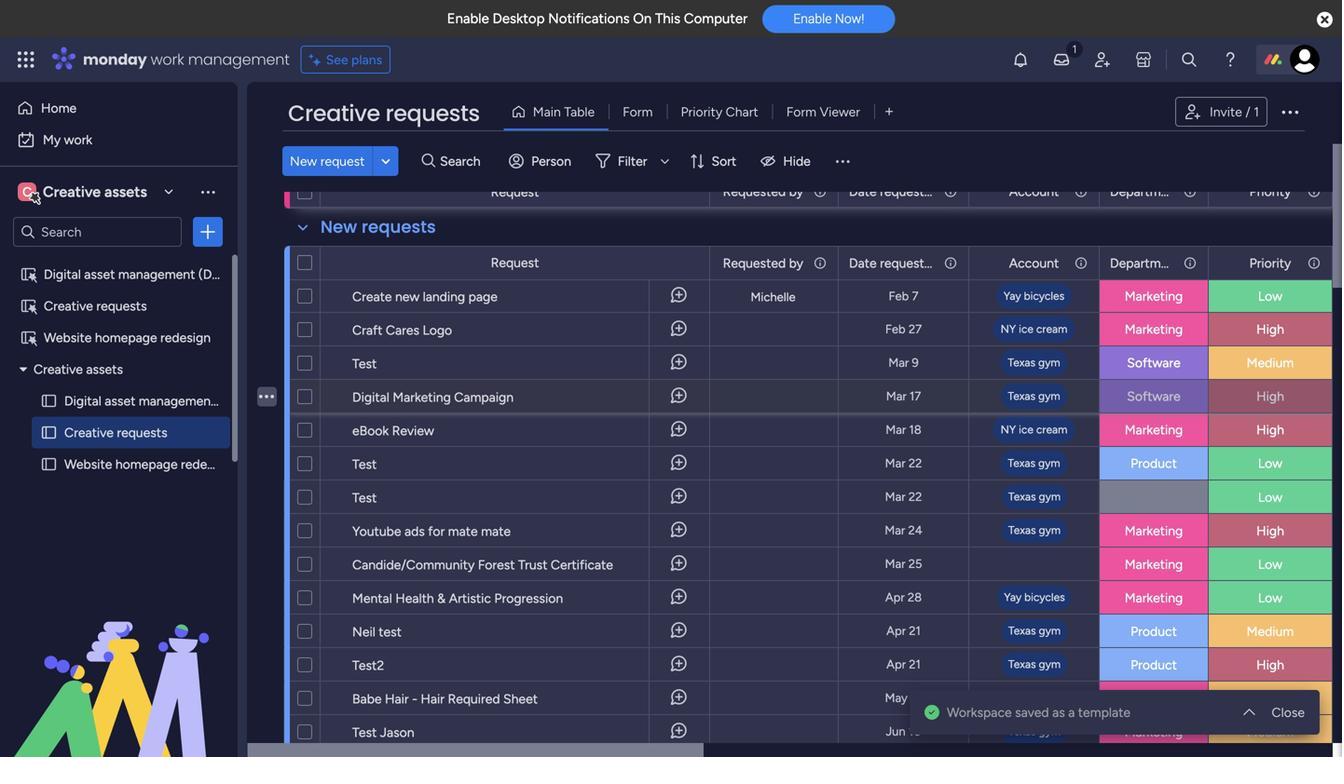 Task type: locate. For each thing, give the bounding box(es) containing it.
new for new request
[[290, 153, 317, 169]]

form for form
[[623, 104, 653, 120]]

enable left now!
[[793, 11, 832, 26]]

request up the 'page'
[[491, 255, 539, 271]]

0 horizontal spatial enable
[[447, 10, 489, 27]]

0 vertical spatial feb
[[889, 289, 909, 304]]

2 requested from the top
[[880, 255, 939, 271]]

0 vertical spatial requested by
[[723, 184, 803, 199]]

invite members image
[[1093, 50, 1112, 69]]

0 vertical spatial test
[[352, 356, 377, 372]]

2 priority field from the top
[[1245, 253, 1296, 274]]

date requested field up feb 7 at the right of the page
[[844, 253, 939, 274]]

column information image for department
[[1183, 256, 1198, 271]]

requested down the add view image on the top
[[880, 184, 939, 199]]

1 vertical spatial website homepage redesign
[[64, 457, 231, 473]]

priority inside button
[[681, 104, 723, 120]]

priority
[[681, 104, 723, 120], [1250, 184, 1291, 199], [1250, 255, 1291, 271]]

0 vertical spatial date requested field
[[844, 181, 939, 202]]

campaign
[[454, 390, 514, 405]]

1 vertical spatial account
[[1009, 255, 1059, 271]]

ny down yay
[[1001, 322, 1016, 336]]

0 horizontal spatial work
[[64, 132, 92, 148]]

2 test from the top
[[352, 457, 377, 473]]

1 department field from the top
[[1105, 181, 1180, 202]]

1 vertical spatial software
[[1127, 389, 1181, 405]]

mar left 17
[[886, 389, 907, 404]]

2 department from the top
[[1110, 255, 1180, 271]]

2 date from the top
[[849, 255, 877, 271]]

by down hide
[[789, 184, 803, 199]]

mar left the 22
[[885, 456, 906, 471]]

2 vertical spatial creative requests
[[64, 425, 167, 441]]

0 vertical spatial date
[[849, 184, 877, 199]]

1 vertical spatial work
[[64, 132, 92, 148]]

0 vertical spatial account field
[[1005, 181, 1064, 202]]

of
[[627, 144, 644, 168]]

see
[[326, 52, 348, 68]]

gym
[[1038, 356, 1060, 370], [1038, 390, 1060, 403], [1038, 457, 1060, 470]]

1 vertical spatial texas
[[1008, 390, 1036, 403]]

creative
[[288, 98, 380, 129], [43, 183, 101, 201], [44, 298, 93, 314], [34, 362, 83, 377], [64, 425, 114, 441]]

high
[[1256, 322, 1284, 337], [1256, 389, 1284, 405], [1256, 422, 1284, 438]]

now!
[[835, 11, 864, 26]]

enable for enable desktop notifications on this computer
[[447, 10, 489, 27]]

0 vertical spatial department
[[1110, 184, 1180, 199]]

0 vertical spatial requested
[[723, 184, 786, 199]]

test down the craft
[[352, 356, 377, 372]]

date
[[849, 184, 877, 199], [849, 255, 877, 271]]

column information image
[[1074, 184, 1089, 199], [1183, 184, 1198, 199], [1307, 184, 1322, 199], [813, 256, 828, 271], [1307, 256, 1322, 271]]

creative assets up search in workspace field
[[43, 183, 147, 201]]

0 vertical spatial priority
[[681, 104, 723, 120]]

1 public board image from the top
[[40, 392, 58, 410]]

main table button
[[504, 97, 609, 127]]

2 by from the top
[[789, 255, 803, 271]]

requested by field down :)
[[718, 181, 808, 202]]

computer
[[684, 10, 748, 27]]

2 public board image from the top
[[40, 456, 58, 473]]

1 vertical spatial gym
[[1038, 390, 1060, 403]]

form up of
[[623, 104, 653, 120]]

account
[[1009, 184, 1059, 199], [1009, 255, 1059, 271]]

date requested up feb 7 at the right of the page
[[849, 255, 939, 271]]

1 horizontal spatial enable
[[793, 11, 832, 26]]

1 vertical spatial public board under template workspace image
[[20, 329, 37, 347]]

0 vertical spatial ny
[[1001, 322, 1016, 336]]

Date requested field
[[844, 181, 939, 202], [844, 253, 939, 274]]

requested for new requests
[[880, 255, 939, 271]]

1 vertical spatial management
[[118, 267, 195, 282]]

1 vertical spatial creative requests
[[44, 298, 147, 314]]

1 vertical spatial website
[[64, 457, 112, 473]]

0 vertical spatial requested
[[880, 184, 939, 199]]

1 vertical spatial request
[[491, 255, 539, 271]]

1 horizontal spatial work
[[151, 49, 184, 70]]

test down ebook
[[352, 457, 377, 473]]

column information image
[[813, 184, 828, 199], [943, 184, 958, 199], [943, 256, 958, 271], [1074, 256, 1089, 271], [1183, 256, 1198, 271]]

1 date requested from the top
[[849, 184, 939, 199]]

1 vertical spatial public board image
[[40, 456, 58, 473]]

notifications
[[548, 10, 630, 27]]

new
[[290, 153, 317, 169], [321, 215, 357, 239]]

home
[[41, 100, 77, 116]]

ice
[[1019, 322, 1034, 336], [1019, 423, 1034, 437]]

creative requests inside "field"
[[288, 98, 480, 129]]

notifications image
[[1011, 50, 1030, 69]]

Requested by field
[[718, 181, 808, 202], [718, 253, 808, 274]]

0 vertical spatial priority field
[[1245, 181, 1296, 202]]

1 form from the left
[[623, 104, 653, 120]]

requested up michelle
[[723, 255, 786, 271]]

department
[[1110, 184, 1180, 199], [1110, 255, 1180, 271]]

management
[[188, 49, 290, 70], [118, 267, 195, 282], [139, 393, 216, 409]]

1 vertical spatial requested by
[[723, 255, 803, 271]]

0 vertical spatial software
[[1127, 355, 1181, 371]]

workspace saved as a template
[[947, 705, 1131, 721]]

0 vertical spatial public board image
[[40, 392, 58, 410]]

1 low from the top
[[1258, 288, 1283, 304]]

2 public board under template workspace image from the top
[[20, 329, 37, 347]]

requested by field up michelle
[[718, 253, 808, 274]]

mar for mar 18
[[886, 423, 906, 438]]

redesign
[[160, 330, 211, 346], [181, 457, 231, 473]]

request
[[491, 184, 539, 200], [491, 255, 539, 271]]

date requested down menu icon
[[849, 184, 939, 199]]

template
[[683, 144, 762, 168], [1078, 705, 1131, 721]]

1 image
[[1066, 38, 1083, 59]]

0 vertical spatial ny ice cream
[[1001, 322, 1068, 336]]

public board under template workspace image
[[20, 297, 37, 315]]

1 vertical spatial low
[[1258, 456, 1283, 472]]

(dam)
[[198, 267, 236, 282], [219, 393, 257, 409]]

2 vertical spatial texas gym
[[1008, 457, 1060, 470]]

1 horizontal spatial new
[[321, 215, 357, 239]]

3 texas from the top
[[1008, 457, 1036, 470]]

help
[[416, 144, 453, 168]]

digital asset management (dam)
[[44, 267, 236, 282], [64, 393, 257, 409]]

2 software from the top
[[1127, 389, 1181, 405]]

mar for mar 22
[[885, 456, 906, 471]]

website
[[44, 330, 92, 346], [64, 457, 112, 473]]

feb for feb 7
[[889, 289, 909, 304]]

22
[[909, 456, 922, 471]]

work right 'my'
[[64, 132, 92, 148]]

Account field
[[1005, 181, 1064, 202], [1005, 253, 1064, 274]]

c
[[22, 184, 32, 200]]

creative for the workspace icon at the top left of page
[[43, 183, 101, 201]]

john smith image
[[1290, 45, 1320, 75]]

0 horizontal spatial new
[[290, 153, 317, 169]]

arrow down image
[[654, 150, 676, 172]]

1 horizontal spatial form
[[786, 104, 816, 120]]

date requested field down menu icon
[[844, 181, 939, 202]]

1 cream from the top
[[1036, 322, 1068, 336]]

test for low
[[352, 457, 377, 473]]

creative right the workspace icon at the top left of page
[[43, 183, 101, 201]]

work right monday
[[151, 49, 184, 70]]

/
[[1246, 104, 1251, 120]]

new inside "field"
[[321, 215, 357, 239]]

2 department field from the top
[[1105, 253, 1180, 274]]

creative requests up tips
[[288, 98, 480, 129]]

public board under template workspace image up public board under template workspace icon
[[20, 266, 37, 283]]

column information image for date requested
[[943, 256, 958, 271]]

1 vertical spatial assets
[[86, 362, 123, 377]]

help
[[1263, 710, 1296, 729]]

2 date requested field from the top
[[844, 253, 939, 274]]

0 horizontal spatial template
[[683, 144, 762, 168]]

0 vertical spatial public board under template workspace image
[[20, 266, 37, 283]]

public board image down public board icon
[[40, 456, 58, 473]]

2 vertical spatial high
[[1256, 422, 1284, 438]]

0 vertical spatial digital asset management (dam)
[[44, 267, 236, 282]]

1 vertical spatial date requested field
[[844, 253, 939, 274]]

requested
[[880, 184, 939, 199], [880, 255, 939, 271]]

1 vertical spatial high
[[1256, 389, 1284, 405]]

1 vertical spatial new
[[321, 215, 357, 239]]

1 requested from the top
[[880, 184, 939, 199]]

website homepage redesign
[[44, 330, 211, 346], [64, 457, 231, 473]]

1 vertical spatial redesign
[[181, 457, 231, 473]]

select product image
[[17, 50, 35, 69]]

0 vertical spatial department field
[[1105, 181, 1180, 202]]

0 vertical spatial management
[[188, 49, 290, 70]]

1 requested by field from the top
[[718, 181, 808, 202]]

1 vertical spatial requested
[[723, 255, 786, 271]]

2 ny ice cream from the top
[[1001, 423, 1068, 437]]

0 vertical spatial creative assets
[[43, 183, 147, 201]]

2 request from the top
[[491, 255, 539, 271]]

home link
[[11, 93, 226, 123]]

creative up few
[[288, 98, 380, 129]]

0 vertical spatial texas
[[1008, 356, 1036, 370]]

new inside "button"
[[290, 153, 317, 169]]

1 vertical spatial options image
[[259, 373, 274, 420]]

2 vertical spatial priority
[[1250, 255, 1291, 271]]

feb
[[889, 289, 909, 304], [885, 322, 906, 337]]

0 vertical spatial work
[[151, 49, 184, 70]]

date requested field for few tips to help you make the most of this template :)
[[844, 181, 939, 202]]

2 form from the left
[[786, 104, 816, 120]]

enable
[[447, 10, 489, 27], [793, 11, 832, 26]]

request for tips
[[491, 184, 539, 200]]

0 vertical spatial assets
[[104, 183, 147, 201]]

1 vertical spatial homepage
[[115, 457, 178, 473]]

2 high from the top
[[1256, 389, 1284, 405]]

v2 search image
[[422, 151, 435, 172]]

texas gym
[[1008, 356, 1060, 370], [1008, 390, 1060, 403], [1008, 457, 1060, 470]]

home option
[[11, 93, 226, 123]]

creative assets
[[43, 183, 147, 201], [34, 362, 123, 377]]

public board under template workspace image down public board under template workspace icon
[[20, 329, 37, 347]]

help image
[[1221, 50, 1240, 69]]

0 vertical spatial gym
[[1038, 356, 1060, 370]]

requests up help
[[385, 98, 480, 129]]

1 horizontal spatial template
[[1078, 705, 1131, 721]]

1 vertical spatial feb
[[885, 322, 906, 337]]

public board image
[[40, 392, 58, 410], [40, 456, 58, 473]]

1 vertical spatial requested
[[880, 255, 939, 271]]

1 vertical spatial (dam)
[[219, 393, 257, 409]]

1 texas from the top
[[1008, 356, 1036, 370]]

make
[[494, 144, 542, 168]]

0 vertical spatial website homepage redesign
[[44, 330, 211, 346]]

2 vertical spatial gym
[[1038, 457, 1060, 470]]

1 gym from the top
[[1038, 356, 1060, 370]]

request
[[320, 153, 365, 169]]

new left few
[[290, 153, 317, 169]]

ebook
[[352, 423, 389, 439]]

mar 22
[[885, 456, 922, 471]]

requested
[[723, 184, 786, 199], [723, 255, 786, 271]]

table
[[564, 104, 595, 120]]

page
[[468, 289, 498, 305]]

1 department from the top
[[1110, 184, 1180, 199]]

0 vertical spatial template
[[683, 144, 762, 168]]

0 vertical spatial account
[[1009, 184, 1059, 199]]

my
[[43, 132, 61, 148]]

enable inside "button"
[[793, 11, 832, 26]]

(dam) for public board under template workspace image for digital asset management (dam)
[[198, 267, 236, 282]]

17
[[910, 389, 921, 404]]

0 vertical spatial texas gym
[[1008, 356, 1060, 370]]

yay
[[1004, 289, 1021, 303]]

department for first department field from the bottom
[[1110, 255, 1180, 271]]

mar for mar 17
[[886, 389, 907, 404]]

0 vertical spatial (dam)
[[198, 267, 236, 282]]

request for requests
[[491, 255, 539, 271]]

0 vertical spatial request
[[491, 184, 539, 200]]

form
[[623, 104, 653, 120], [786, 104, 816, 120]]

on
[[633, 10, 652, 27]]

1 vertical spatial ice
[[1019, 423, 1034, 437]]

feb left 27
[[885, 322, 906, 337]]

angle down image
[[381, 154, 390, 168]]

0 vertical spatial high
[[1256, 322, 1284, 337]]

1 vertical spatial department
[[1110, 255, 1180, 271]]

1 vertical spatial texas gym
[[1008, 390, 1060, 403]]

sort
[[712, 153, 737, 169]]

enable desktop notifications on this computer
[[447, 10, 748, 27]]

Few tips to help you make the most of this template :) field
[[316, 144, 784, 169]]

0 vertical spatial date requested
[[849, 184, 939, 199]]

1 enable from the left
[[447, 10, 489, 27]]

monday work management
[[83, 49, 290, 70]]

creative assets right caret down image
[[34, 362, 123, 377]]

lottie animation image
[[0, 569, 238, 758]]

requests
[[385, 98, 480, 129], [362, 215, 436, 239], [96, 298, 147, 314], [117, 425, 167, 441]]

saved
[[1015, 705, 1049, 721]]

1 vertical spatial date requested
[[849, 255, 939, 271]]

enable left desktop
[[447, 10, 489, 27]]

list box
[[0, 255, 257, 732]]

0 vertical spatial ice
[[1019, 322, 1034, 336]]

1 test from the top
[[352, 356, 377, 372]]

assets up search in workspace field
[[104, 183, 147, 201]]

1 public board under template workspace image from the top
[[20, 266, 37, 283]]

public board image up public board icon
[[40, 392, 58, 410]]

1 request from the top
[[491, 184, 539, 200]]

cares
[[386, 322, 419, 338]]

asset
[[84, 267, 115, 282], [105, 393, 135, 409]]

2 ice from the top
[[1019, 423, 1034, 437]]

1 requested from the top
[[723, 184, 786, 199]]

new down request
[[321, 215, 357, 239]]

ny right 18 on the right bottom of page
[[1001, 423, 1016, 437]]

homepage
[[95, 330, 157, 346], [115, 457, 178, 473]]

filter button
[[588, 146, 676, 176]]

option
[[0, 258, 238, 261]]

2 enable from the left
[[793, 11, 832, 26]]

template right the a
[[1078, 705, 1131, 721]]

ebook review
[[352, 423, 434, 439]]

by up michelle
[[789, 255, 803, 271]]

work inside my work option
[[64, 132, 92, 148]]

column information image for priority
[[1307, 184, 1322, 199]]

tips
[[358, 144, 390, 168]]

requested by down :)
[[723, 184, 803, 199]]

test for texas gym
[[352, 356, 377, 372]]

1 vertical spatial date
[[849, 255, 877, 271]]

requested by up michelle
[[723, 255, 803, 271]]

1 ny from the top
[[1001, 322, 1016, 336]]

3 gym from the top
[[1038, 457, 1060, 470]]

creative right public board under template workspace icon
[[44, 298, 93, 314]]

1 vertical spatial asset
[[105, 393, 135, 409]]

invite / 1
[[1210, 104, 1259, 120]]

public board image for digital asset management (dam)
[[40, 392, 58, 410]]

column information image for account
[[1074, 184, 1089, 199]]

plans
[[351, 52, 382, 68]]

1 ice from the top
[[1019, 322, 1034, 336]]

assets right caret down image
[[86, 362, 123, 377]]

request down make
[[491, 184, 539, 200]]

mar left 9
[[888, 356, 909, 370]]

feb left 7
[[889, 289, 909, 304]]

department for 1st department field
[[1110, 184, 1180, 199]]

1 vertical spatial ny
[[1001, 423, 1016, 437]]

1 vertical spatial cream
[[1036, 423, 1068, 437]]

1 date from the top
[[849, 184, 877, 199]]

mar
[[888, 356, 909, 370], [886, 389, 907, 404], [886, 423, 906, 438], [885, 456, 906, 471]]

requested down :)
[[723, 184, 786, 199]]

1 priority field from the top
[[1245, 181, 1296, 202]]

creative requests right public board under template workspace icon
[[44, 298, 147, 314]]

feb 7
[[889, 289, 918, 304]]

public board under template workspace image
[[20, 266, 37, 283], [20, 329, 37, 347]]

0 horizontal spatial options image
[[199, 223, 217, 241]]

0 vertical spatial new
[[290, 153, 317, 169]]

2 date requested from the top
[[849, 255, 939, 271]]

1 vertical spatial by
[[789, 255, 803, 271]]

workspace options image
[[199, 182, 217, 201]]

New requests field
[[316, 215, 441, 240]]

0 vertical spatial requested by field
[[718, 181, 808, 202]]

1 vertical spatial ny ice cream
[[1001, 423, 1068, 437]]

Search field
[[435, 148, 491, 174]]

column information image for department
[[1183, 184, 1198, 199]]

website for website homepage redesign's public board image
[[64, 457, 112, 473]]

0 vertical spatial creative requests
[[288, 98, 480, 129]]

creative right caret down image
[[34, 362, 83, 377]]

options image
[[199, 223, 217, 241], [259, 373, 274, 420]]

form viewer button
[[772, 97, 874, 127]]

2 vertical spatial texas
[[1008, 457, 1036, 470]]

0 vertical spatial by
[[789, 184, 803, 199]]

feb 27
[[885, 322, 922, 337]]

2 ny from the top
[[1001, 423, 1016, 437]]

test
[[352, 356, 377, 372], [352, 457, 377, 473]]

requested up 7
[[880, 255, 939, 271]]

work for my
[[64, 132, 92, 148]]

Department field
[[1105, 181, 1180, 202], [1105, 253, 1180, 274]]

0 vertical spatial cream
[[1036, 322, 1068, 336]]

1 vertical spatial account field
[[1005, 253, 1064, 274]]

template down the priority chart
[[683, 144, 762, 168]]

list box containing digital asset management (dam)
[[0, 255, 257, 732]]

mar left 18 on the right bottom of page
[[886, 423, 906, 438]]

creative requests right public board icon
[[64, 425, 167, 441]]

1 vertical spatial requested by field
[[718, 253, 808, 274]]

18
[[909, 423, 922, 438]]

yay bicycles
[[1004, 289, 1065, 303]]

new request button
[[282, 146, 372, 176]]

creative right public board icon
[[64, 425, 114, 441]]

craft
[[352, 322, 383, 338]]

1 vertical spatial priority field
[[1245, 253, 1296, 274]]

Priority field
[[1245, 181, 1296, 202], [1245, 253, 1296, 274]]

2 requested from the top
[[723, 255, 786, 271]]

1 date requested field from the top
[[844, 181, 939, 202]]

form left viewer
[[786, 104, 816, 120]]

creative inside workspace selection element
[[43, 183, 101, 201]]

by
[[789, 184, 803, 199], [789, 255, 803, 271]]

creative for public board icon
[[64, 425, 114, 441]]

1 horizontal spatial options image
[[259, 373, 274, 420]]



Task type: describe. For each thing, give the bounding box(es) containing it.
1 software from the top
[[1127, 355, 1181, 371]]

website homepage redesign for website homepage redesign's public board image
[[64, 457, 231, 473]]

website homepage redesign for public board under template workspace image related to website homepage redesign
[[44, 330, 211, 346]]

27
[[909, 322, 922, 337]]

mar 9
[[888, 356, 919, 370]]

date requested field for new requests
[[844, 253, 939, 274]]

priority chart button
[[667, 97, 772, 127]]

my work option
[[11, 125, 226, 155]]

9
[[912, 356, 919, 370]]

dapulse close image
[[1317, 11, 1333, 30]]

creative assets inside workspace selection element
[[43, 183, 147, 201]]

monday
[[83, 49, 147, 70]]

main table
[[533, 104, 595, 120]]

enable for enable now!
[[793, 11, 832, 26]]

this
[[648, 144, 679, 168]]

digital for public board under template workspace image for digital asset management (dam)
[[44, 267, 81, 282]]

create
[[352, 289, 392, 305]]

Creative requests field
[[283, 98, 484, 130]]

2 requested by from the top
[[723, 255, 803, 271]]

hide
[[783, 153, 811, 169]]

see plans button
[[301, 46, 391, 74]]

menu image
[[833, 152, 852, 171]]

3 high from the top
[[1256, 422, 1284, 438]]

creative inside "field"
[[288, 98, 380, 129]]

new for new requests
[[321, 215, 357, 239]]

main
[[533, 104, 561, 120]]

2 texas gym from the top
[[1008, 390, 1060, 403]]

person
[[531, 153, 571, 169]]

workspace
[[947, 705, 1012, 721]]

priority chart
[[681, 104, 758, 120]]

caret down image
[[20, 363, 27, 376]]

public board image for website homepage redesign
[[40, 456, 58, 473]]

options image
[[1279, 101, 1301, 123]]

new
[[395, 289, 420, 305]]

enable now! button
[[763, 5, 895, 33]]

chart
[[726, 104, 758, 120]]

date requested for few tips to help you make the most of this template :)
[[849, 184, 939, 199]]

2 account from the top
[[1009, 255, 1059, 271]]

public board under template workspace image for digital asset management (dam)
[[20, 266, 37, 283]]

michelle
[[751, 290, 796, 305]]

lottie animation element
[[0, 569, 238, 758]]

1 vertical spatial priority
[[1250, 184, 1291, 199]]

date requested for new requests
[[849, 255, 939, 271]]

date for new requests
[[849, 255, 877, 271]]

to
[[394, 144, 411, 168]]

public board under template workspace image for website homepage redesign
[[20, 329, 37, 347]]

requests right public board icon
[[117, 425, 167, 441]]

landing
[[423, 289, 465, 305]]

0 vertical spatial redesign
[[160, 330, 211, 346]]

(dam) for public board image associated with digital asset management (dam)
[[219, 393, 257, 409]]

7
[[912, 289, 918, 304]]

my work
[[43, 132, 92, 148]]

feb for feb 27
[[885, 322, 906, 337]]

mar 18
[[886, 423, 922, 438]]

craft cares logo
[[352, 322, 452, 338]]

a
[[1068, 705, 1075, 721]]

my work link
[[11, 125, 226, 155]]

few tips to help you make the most of this template :)
[[321, 144, 779, 168]]

add view image
[[885, 105, 893, 119]]

sort button
[[682, 146, 748, 176]]

close button
[[1264, 698, 1312, 728]]

new request
[[290, 153, 365, 169]]

date for few tips to help you make the most of this template :)
[[849, 184, 877, 199]]

help button
[[1247, 705, 1312, 735]]

invite
[[1210, 104, 1242, 120]]

public board image
[[40, 424, 58, 442]]

product
[[1131, 456, 1177, 472]]

you
[[457, 144, 489, 168]]

1 vertical spatial creative assets
[[34, 362, 123, 377]]

column information image for account
[[1074, 256, 1089, 271]]

workspace selection element
[[18, 181, 150, 205]]

requests down search in workspace field
[[96, 298, 147, 314]]

1 by from the top
[[789, 184, 803, 199]]

1 vertical spatial digital asset management (dam)
[[64, 393, 257, 409]]

filter
[[618, 153, 647, 169]]

1 ny ice cream from the top
[[1001, 322, 1068, 336]]

hide button
[[753, 146, 822, 176]]

2 requested by field from the top
[[718, 253, 808, 274]]

2 texas from the top
[[1008, 390, 1036, 403]]

:)
[[766, 144, 779, 168]]

digital marketing campaign
[[352, 390, 514, 405]]

website for public board under template workspace image related to website homepage redesign
[[44, 330, 92, 346]]

1 requested by from the top
[[723, 184, 803, 199]]

digital for public board image associated with digital asset management (dam)
[[64, 393, 101, 409]]

creative requests for public board icon
[[64, 425, 167, 441]]

search everything image
[[1180, 50, 1199, 69]]

2 low from the top
[[1258, 456, 1283, 472]]

1 account field from the top
[[1005, 181, 1064, 202]]

invite / 1 button
[[1175, 97, 1268, 127]]

as
[[1052, 705, 1065, 721]]

most
[[579, 144, 623, 168]]

medium
[[1247, 355, 1294, 371]]

review
[[392, 423, 434, 439]]

update feed image
[[1052, 50, 1071, 69]]

1 vertical spatial template
[[1078, 705, 1131, 721]]

2 cream from the top
[[1036, 423, 1068, 437]]

viewer
[[820, 104, 860, 120]]

requested for few tips to help you make the most of this template :)
[[880, 184, 939, 199]]

1 account from the top
[[1009, 184, 1059, 199]]

creative requests for public board under template workspace icon
[[44, 298, 147, 314]]

requests down 'angle down' 'image'
[[362, 215, 436, 239]]

this
[[655, 10, 680, 27]]

creative for public board under template workspace icon
[[44, 298, 93, 314]]

form viewer
[[786, 104, 860, 120]]

logo
[[423, 322, 452, 338]]

1
[[1254, 104, 1259, 120]]

2 account field from the top
[[1005, 253, 1064, 274]]

assets inside workspace selection element
[[104, 183, 147, 201]]

0 vertical spatial asset
[[84, 267, 115, 282]]

mar for mar 9
[[888, 356, 909, 370]]

few
[[321, 144, 354, 168]]

2 gym from the top
[[1038, 390, 1060, 403]]

1 high from the top
[[1256, 322, 1284, 337]]

0 vertical spatial homepage
[[95, 330, 157, 346]]

3 texas gym from the top
[[1008, 457, 1060, 470]]

create new landing page
[[352, 289, 498, 305]]

person button
[[502, 146, 582, 176]]

mar 17
[[886, 389, 921, 404]]

monday marketplace image
[[1134, 50, 1153, 69]]

v2 ellipsis image
[[259, 742, 274, 758]]

work for monday
[[151, 49, 184, 70]]

form button
[[609, 97, 667, 127]]

new requests
[[321, 215, 436, 239]]

2 vertical spatial management
[[139, 393, 216, 409]]

enable now!
[[793, 11, 864, 26]]

desktop
[[493, 10, 545, 27]]

close
[[1272, 705, 1305, 721]]

workspace image
[[18, 182, 36, 202]]

template inside field
[[683, 144, 762, 168]]

bicycles
[[1024, 289, 1065, 303]]

the
[[547, 144, 575, 168]]

Search in workspace field
[[39, 221, 156, 243]]

1 texas gym from the top
[[1008, 356, 1060, 370]]

form for form viewer
[[786, 104, 816, 120]]

see plans
[[326, 52, 382, 68]]



Task type: vqa. For each thing, say whether or not it's contained in the screenshot.
Updates link
no



